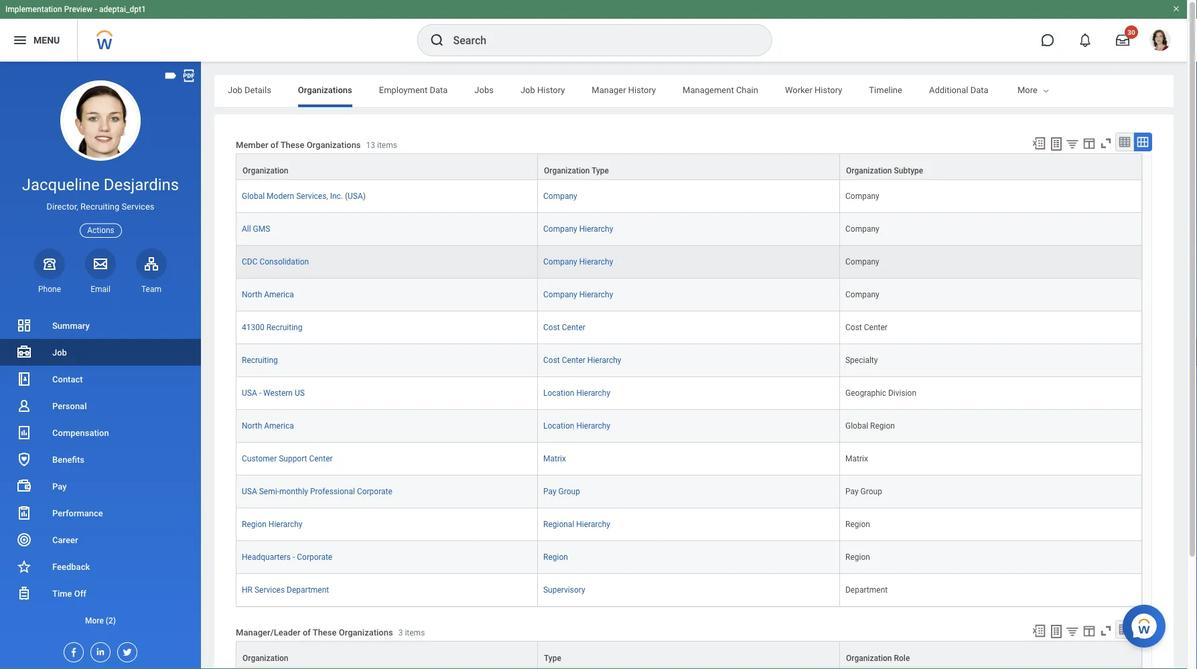 Task type: locate. For each thing, give the bounding box(es) containing it.
0 vertical spatial location hierarchy link
[[543, 386, 611, 398]]

0 vertical spatial -
[[95, 5, 97, 14]]

0 vertical spatial company hierarchy
[[543, 225, 613, 234]]

organization column header down 13
[[236, 154, 538, 181]]

data
[[430, 85, 448, 95], [971, 85, 989, 95]]

company link
[[543, 189, 577, 201]]

41300
[[242, 323, 264, 332]]

select to filter grid data image right export to worksheets image
[[1066, 137, 1080, 151]]

center up cost center hierarchy link
[[562, 323, 586, 332]]

facebook image
[[64, 643, 79, 658]]

0 vertical spatial organizations
[[298, 85, 352, 95]]

matrix up pay group element
[[846, 454, 868, 464]]

1 vertical spatial click to view/edit grid preferences image
[[1082, 624, 1097, 639]]

0 horizontal spatial items
[[377, 140, 397, 150]]

organization up company link
[[544, 166, 590, 176]]

region element down pay group element
[[846, 517, 870, 529]]

center for cost center element
[[864, 323, 888, 332]]

cell down type 'popup button'
[[538, 668, 840, 669]]

1 company hierarchy link from the top
[[543, 222, 613, 234]]

1 vertical spatial organization button
[[237, 642, 537, 668]]

usa semi-monthly professional corporate link
[[242, 485, 393, 497]]

1 vertical spatial company hierarchy
[[543, 257, 613, 267]]

usa - western us
[[242, 389, 305, 398]]

- for headquarters
[[293, 553, 295, 562]]

global region element
[[846, 419, 895, 431]]

items for member of these organizations
[[377, 140, 397, 150]]

professional
[[310, 487, 355, 497]]

job details
[[228, 85, 271, 95]]

2 horizontal spatial job
[[521, 85, 535, 95]]

job right jobs
[[521, 85, 535, 95]]

0 horizontal spatial job
[[52, 347, 67, 358]]

region element for region
[[846, 550, 870, 562]]

organization button
[[237, 154, 537, 180], [237, 642, 537, 668]]

region up headquarters
[[242, 520, 267, 529]]

semi-
[[259, 487, 279, 497]]

these right member
[[281, 140, 305, 150]]

1 vertical spatial region element
[[846, 550, 870, 562]]

organizations left 13
[[307, 140, 361, 150]]

phone jacqueline desjardins element
[[34, 284, 65, 295]]

location hierarchy
[[543, 389, 611, 398], [543, 422, 611, 431]]

0 horizontal spatial global
[[242, 192, 265, 201]]

1 north america link from the top
[[242, 288, 294, 300]]

2 department from the left
[[846, 586, 888, 595]]

history left manager
[[537, 85, 565, 95]]

1 vertical spatial recruiting
[[266, 323, 303, 332]]

cdc
[[242, 257, 258, 267]]

company hierarchy link for all gms
[[543, 222, 613, 234]]

0 horizontal spatial group
[[559, 487, 580, 497]]

location hierarchy down cost center hierarchy
[[543, 389, 611, 398]]

of right "manager/leader"
[[303, 628, 311, 638]]

history left timeline
[[815, 85, 843, 95]]

0 horizontal spatial data
[[430, 85, 448, 95]]

1 horizontal spatial more
[[1018, 85, 1038, 95]]

2 organization button from the top
[[237, 642, 537, 668]]

of
[[271, 140, 279, 150], [303, 628, 311, 638]]

11 row from the top
[[236, 476, 1143, 509]]

1 group from the left
[[559, 487, 580, 497]]

1 department from the left
[[287, 586, 329, 595]]

2 group from the left
[[861, 487, 883, 497]]

more for more (2)
[[85, 616, 104, 626]]

close environment banner image
[[1173, 5, 1181, 13]]

4 company element from the top
[[846, 288, 880, 300]]

- for usa
[[259, 389, 261, 398]]

0 vertical spatial location hierarchy
[[543, 389, 611, 398]]

summary image
[[16, 318, 32, 334]]

0 vertical spatial type
[[592, 166, 609, 176]]

time off image
[[16, 586, 32, 602]]

matrix up pay group link
[[543, 454, 566, 464]]

pay inside 'list'
[[52, 481, 67, 492]]

1 vertical spatial location
[[543, 422, 575, 431]]

13 row from the top
[[236, 542, 1143, 574]]

supervisory link
[[543, 583, 585, 595]]

north america link down usa - western us
[[242, 419, 294, 431]]

1 organization button from the top
[[237, 154, 537, 180]]

13
[[366, 140, 375, 150]]

geographic division element
[[846, 386, 917, 398]]

pay down matrix element
[[846, 487, 859, 497]]

matrix link
[[543, 452, 566, 464]]

worker
[[785, 85, 813, 95], [1016, 85, 1043, 95]]

usa inside usa - western us link
[[242, 389, 257, 398]]

pay group
[[543, 487, 580, 497], [846, 487, 883, 497]]

2 north america link from the top
[[242, 419, 294, 431]]

cost down cost center 'link'
[[543, 356, 560, 365]]

group inside pay group element
[[861, 487, 883, 497]]

1 horizontal spatial type
[[592, 166, 609, 176]]

table image
[[1118, 135, 1132, 149]]

location hierarchy link down cost center hierarchy
[[543, 386, 611, 398]]

cost inside 'link'
[[543, 323, 560, 332]]

center inside 'link'
[[562, 323, 586, 332]]

history right "contract"
[[1139, 85, 1166, 95]]

1 horizontal spatial job
[[228, 85, 243, 95]]

management chain
[[683, 85, 759, 95]]

0 vertical spatial usa
[[242, 389, 257, 398]]

fullscreen image
[[1099, 136, 1114, 151], [1099, 624, 1114, 639]]

pay group down matrix element
[[846, 487, 883, 497]]

america
[[264, 290, 294, 300], [264, 422, 294, 431]]

1 pay group from the left
[[543, 487, 580, 497]]

0 vertical spatial export to excel image
[[1032, 136, 1047, 151]]

center up specialty element
[[864, 323, 888, 332]]

2 north america from the top
[[242, 422, 294, 431]]

hr
[[242, 586, 253, 595]]

41300 recruiting link
[[242, 320, 303, 332]]

2 company hierarchy from the top
[[543, 257, 613, 267]]

usa left western
[[242, 389, 257, 398]]

pay group link
[[543, 485, 580, 497]]

pay group for pay group element
[[846, 487, 883, 497]]

contact
[[52, 374, 83, 384]]

north america up the 41300 recruiting link
[[242, 290, 294, 300]]

row containing 41300 recruiting
[[236, 312, 1143, 345]]

usa semi-monthly professional corporate
[[242, 487, 393, 497]]

toolbar for member of these organizations
[[1026, 133, 1153, 154]]

cell down "3"
[[236, 668, 538, 669]]

3
[[399, 628, 403, 638]]

export to worksheets image
[[1049, 136, 1065, 152]]

items inside manager/leader of these organizations 3 items
[[405, 628, 425, 638]]

export to excel image left export to worksheets image
[[1032, 136, 1047, 151]]

notifications large image
[[1079, 34, 1092, 47]]

3 row from the top
[[236, 213, 1143, 246]]

0 horizontal spatial cost center
[[543, 323, 586, 332]]

specialty element
[[846, 353, 878, 365]]

worker for worker security
[[1016, 85, 1043, 95]]

cell down the organization role popup button
[[840, 668, 1143, 669]]

3 company hierarchy link from the top
[[543, 288, 613, 300]]

group down matrix element
[[861, 487, 883, 497]]

contract
[[1103, 85, 1136, 95]]

1 vertical spatial organization column header
[[236, 641, 538, 669]]

organization
[[243, 166, 289, 176], [544, 166, 590, 176], [846, 166, 892, 176], [243, 654, 289, 664], [846, 654, 892, 664]]

0 vertical spatial north america
[[242, 290, 294, 300]]

1 vertical spatial corporate
[[297, 553, 333, 562]]

0 vertical spatial north
[[242, 290, 262, 300]]

cost center for cost center 'link'
[[543, 323, 586, 332]]

12 row from the top
[[236, 509, 1143, 542]]

0 vertical spatial select to filter grid data image
[[1066, 137, 1080, 151]]

performance image
[[16, 505, 32, 521]]

these
[[281, 140, 305, 150], [313, 628, 337, 638]]

data right additional
[[971, 85, 989, 95]]

recruiting link
[[242, 353, 278, 365]]

- right the preview
[[95, 5, 97, 14]]

3 company element from the top
[[846, 255, 880, 267]]

menu banner
[[0, 0, 1187, 62]]

pay link
[[0, 473, 201, 500]]

type column header
[[538, 641, 840, 669]]

2 vertical spatial organizations
[[339, 628, 393, 638]]

email jacqueline desjardins element
[[85, 284, 116, 295]]

row containing customer support center
[[236, 443, 1143, 476]]

tab list
[[214, 75, 1174, 107]]

usa left semi-
[[242, 487, 257, 497]]

pay for pay group element
[[846, 487, 859, 497]]

inc.
[[330, 192, 343, 201]]

select to filter grid data image
[[1066, 137, 1080, 151], [1066, 625, 1080, 639]]

0 vertical spatial organization button
[[237, 154, 537, 180]]

organization inside popup button
[[544, 166, 590, 176]]

2 history from the left
[[628, 85, 656, 95]]

0 vertical spatial company hierarchy link
[[543, 222, 613, 234]]

more inside dropdown button
[[85, 616, 104, 626]]

company element for north america
[[846, 288, 880, 300]]

2 horizontal spatial -
[[293, 553, 295, 562]]

1 organization column header from the top
[[236, 154, 538, 181]]

fullscreen image for member of these organizations
[[1099, 136, 1114, 151]]

row containing usa - western us
[[236, 377, 1143, 410]]

specialty
[[846, 356, 878, 365]]

personal image
[[16, 398, 32, 414]]

career
[[52, 535, 78, 545]]

north america link down cdc consolidation
[[242, 288, 294, 300]]

group inside pay group link
[[559, 487, 580, 497]]

export to excel image left export to worksheets icon
[[1032, 624, 1047, 639]]

1 horizontal spatial pay group
[[846, 487, 883, 497]]

north america link for company hierarchy
[[242, 288, 294, 300]]

data right employment
[[430, 85, 448, 95]]

location up matrix link
[[543, 422, 575, 431]]

1 america from the top
[[264, 290, 294, 300]]

1 north america from the top
[[242, 290, 294, 300]]

region down pay group element
[[846, 520, 870, 529]]

cost center
[[543, 323, 586, 332], [846, 323, 888, 332]]

off
[[74, 589, 86, 599]]

row containing recruiting
[[236, 345, 1143, 377]]

america up the 41300 recruiting link
[[264, 290, 294, 300]]

2 organization column header from the top
[[236, 641, 538, 669]]

0 horizontal spatial pay
[[52, 481, 67, 492]]

0 horizontal spatial pay group
[[543, 487, 580, 497]]

career image
[[16, 532, 32, 548]]

organization button for manager/leader of these organizations
[[237, 642, 537, 668]]

more left security
[[1018, 85, 1038, 95]]

group for pay group link
[[559, 487, 580, 497]]

6 row from the top
[[236, 312, 1143, 345]]

0 horizontal spatial these
[[281, 140, 305, 150]]

compensation
[[52, 428, 109, 438]]

organization type column header
[[538, 154, 840, 181]]

implementation
[[5, 5, 62, 14]]

data for employment data
[[430, 85, 448, 95]]

corporate inside "link"
[[297, 553, 333, 562]]

items right 13
[[377, 140, 397, 150]]

these right "manager/leader"
[[313, 628, 337, 638]]

1 vertical spatial more
[[85, 616, 104, 626]]

1 vertical spatial toolbar
[[1026, 621, 1153, 641]]

cost center up cost center hierarchy link
[[543, 323, 586, 332]]

north america for location
[[242, 422, 294, 431]]

click to view/edit grid preferences image
[[1082, 136, 1097, 151], [1082, 624, 1097, 639]]

0 horizontal spatial -
[[95, 5, 97, 14]]

2 worker from the left
[[1016, 85, 1043, 95]]

of right member
[[271, 140, 279, 150]]

items
[[377, 140, 397, 150], [405, 628, 425, 638]]

items right "3"
[[405, 628, 425, 638]]

cost for 41300 recruiting
[[543, 323, 560, 332]]

pay group up regional
[[543, 487, 580, 497]]

organizations for manager/leader
[[339, 628, 393, 638]]

region element up department element
[[846, 550, 870, 562]]

organization button down 13
[[237, 154, 537, 180]]

recruiting down 41300
[[242, 356, 278, 365]]

0 vertical spatial region element
[[846, 517, 870, 529]]

worker for worker history
[[785, 85, 813, 95]]

geographic
[[846, 389, 887, 398]]

4 history from the left
[[1139, 85, 1166, 95]]

click to view/edit grid preferences image for member of these organizations
[[1082, 136, 1097, 151]]

3 history from the left
[[815, 85, 843, 95]]

recruiting
[[80, 202, 120, 212], [266, 323, 303, 332], [242, 356, 278, 365]]

email
[[91, 285, 110, 294]]

1 horizontal spatial items
[[405, 628, 425, 638]]

list
[[0, 312, 201, 634]]

recruiting inside "navigation pane" region
[[80, 202, 120, 212]]

1 vertical spatial items
[[405, 628, 425, 638]]

2 location hierarchy link from the top
[[543, 419, 611, 431]]

pay down benefits
[[52, 481, 67, 492]]

profile logan mcneil image
[[1150, 29, 1171, 54]]

0 vertical spatial toolbar
[[1026, 133, 1153, 154]]

2 north from the top
[[242, 422, 262, 431]]

region link
[[543, 550, 568, 562]]

1 vertical spatial organizations
[[307, 140, 361, 150]]

organization for organization subtype
[[846, 166, 892, 176]]

global for global modern services, inc. (usa)
[[242, 192, 265, 201]]

30
[[1128, 28, 1136, 36]]

2 location from the top
[[543, 422, 575, 431]]

actions
[[87, 226, 114, 235]]

row
[[236, 154, 1143, 181], [236, 180, 1143, 213], [236, 213, 1143, 246], [236, 246, 1143, 279], [236, 279, 1143, 312], [236, 312, 1143, 345], [236, 345, 1143, 377], [236, 377, 1143, 410], [236, 410, 1143, 443], [236, 443, 1143, 476], [236, 476, 1143, 509], [236, 509, 1143, 542], [236, 542, 1143, 574], [236, 574, 1143, 607], [236, 641, 1143, 669], [236, 668, 1143, 669]]

0 horizontal spatial worker
[[785, 85, 813, 95]]

0 vertical spatial north america link
[[242, 288, 294, 300]]

2 company hierarchy link from the top
[[543, 255, 613, 267]]

company element for all gms
[[846, 222, 880, 234]]

regional hierarchy
[[543, 520, 610, 529]]

job left details
[[228, 85, 243, 95]]

cost center up specialty element
[[846, 323, 888, 332]]

worker left security
[[1016, 85, 1043, 95]]

1 vertical spatial fullscreen image
[[1099, 624, 1114, 639]]

customer support center
[[242, 454, 333, 464]]

cost
[[543, 323, 560, 332], [846, 323, 862, 332], [543, 356, 560, 365]]

export to excel image
[[1032, 136, 1047, 151], [1032, 624, 1047, 639]]

1 vertical spatial company hierarchy link
[[543, 255, 613, 267]]

1 vertical spatial of
[[303, 628, 311, 638]]

personal link
[[0, 393, 201, 420]]

0 vertical spatial fullscreen image
[[1099, 136, 1114, 151]]

10 row from the top
[[236, 443, 1143, 476]]

0 vertical spatial global
[[242, 192, 265, 201]]

company hierarchy
[[543, 225, 613, 234], [543, 257, 613, 267], [543, 290, 613, 300]]

pay up regional
[[543, 487, 557, 497]]

1 horizontal spatial of
[[303, 628, 311, 638]]

1 horizontal spatial -
[[259, 389, 261, 398]]

2 usa from the top
[[242, 487, 257, 497]]

company hierarchy for north america
[[543, 290, 613, 300]]

center for cost center 'link'
[[562, 323, 586, 332]]

2 company element from the top
[[846, 222, 880, 234]]

1 horizontal spatial global
[[846, 422, 869, 431]]

1 vertical spatial north
[[242, 422, 262, 431]]

north up 41300
[[242, 290, 262, 300]]

1 horizontal spatial corporate
[[357, 487, 393, 497]]

recruiting for 41300
[[266, 323, 303, 332]]

company element
[[846, 189, 880, 201], [846, 222, 880, 234], [846, 255, 880, 267], [846, 288, 880, 300]]

services right hr
[[255, 586, 285, 595]]

Search Workday  search field
[[453, 25, 744, 55]]

history for contract history
[[1139, 85, 1166, 95]]

toolbar for manager/leader of these organizations
[[1026, 621, 1153, 641]]

data for additional data
[[971, 85, 989, 95]]

0 horizontal spatial type
[[544, 654, 561, 664]]

2 data from the left
[[971, 85, 989, 95]]

history right manager
[[628, 85, 656, 95]]

organization left "subtype"
[[846, 166, 892, 176]]

organizations for member
[[307, 140, 361, 150]]

1 cost center from the left
[[543, 323, 586, 332]]

fullscreen image left table icon
[[1099, 624, 1114, 639]]

1 horizontal spatial these
[[313, 628, 337, 638]]

cdc consolidation
[[242, 257, 309, 267]]

0 horizontal spatial matrix
[[543, 454, 566, 464]]

recruiting down jacqueline desjardins
[[80, 202, 120, 212]]

performance link
[[0, 500, 201, 527]]

member
[[236, 140, 268, 150]]

export to excel image for manager/leader of these organizations
[[1032, 624, 1047, 639]]

global
[[242, 192, 265, 201], [846, 422, 869, 431]]

organizations left "3"
[[339, 628, 393, 638]]

corporate right professional
[[357, 487, 393, 497]]

1 matrix from the left
[[543, 454, 566, 464]]

chain
[[736, 85, 759, 95]]

recruiting for director,
[[80, 202, 120, 212]]

organizations
[[298, 85, 352, 95], [307, 140, 361, 150], [339, 628, 393, 638]]

1 vertical spatial north america link
[[242, 419, 294, 431]]

1 vertical spatial -
[[259, 389, 261, 398]]

click to view/edit grid preferences image right export to worksheets image
[[1082, 136, 1097, 151]]

1 vertical spatial america
[[264, 422, 294, 431]]

usa inside usa semi-monthly professional corporate link
[[242, 487, 257, 497]]

1 vertical spatial select to filter grid data image
[[1066, 625, 1080, 639]]

- left western
[[259, 389, 261, 398]]

america up customer support center link
[[264, 422, 294, 431]]

1 vertical spatial type
[[544, 654, 561, 664]]

2 row from the top
[[236, 180, 1143, 213]]

2 vertical spatial company hierarchy
[[543, 290, 613, 300]]

region element
[[846, 517, 870, 529], [846, 550, 870, 562]]

0 horizontal spatial of
[[271, 140, 279, 150]]

toolbar
[[1026, 133, 1153, 154], [1026, 621, 1153, 641]]

contact image
[[16, 371, 32, 387]]

select to filter grid data image right export to worksheets icon
[[1066, 625, 1080, 639]]

1 horizontal spatial department
[[846, 586, 888, 595]]

- right headquarters
[[293, 553, 295, 562]]

2 region element from the top
[[846, 550, 870, 562]]

0 vertical spatial of
[[271, 140, 279, 150]]

-
[[95, 5, 97, 14], [259, 389, 261, 398], [293, 553, 295, 562]]

pay
[[52, 481, 67, 492], [543, 487, 557, 497], [846, 487, 859, 497]]

7 row from the top
[[236, 345, 1143, 377]]

company hierarchy for all gms
[[543, 225, 613, 234]]

region element for regional hierarchy
[[846, 517, 870, 529]]

cell
[[236, 668, 538, 669], [538, 668, 840, 669], [840, 668, 1143, 669]]

center down cost center 'link'
[[562, 356, 586, 365]]

1 north from the top
[[242, 290, 262, 300]]

feedback
[[52, 562, 90, 572]]

0 horizontal spatial more
[[85, 616, 104, 626]]

1 horizontal spatial cost center
[[846, 323, 888, 332]]

1 data from the left
[[430, 85, 448, 95]]

3 company hierarchy from the top
[[543, 290, 613, 300]]

company
[[543, 192, 577, 201], [846, 192, 880, 201], [543, 225, 577, 234], [846, 225, 880, 234], [543, 257, 577, 267], [846, 257, 880, 267], [543, 290, 577, 300], [846, 290, 880, 300]]

inbox large image
[[1116, 34, 1130, 47]]

organizations inside tab list
[[298, 85, 352, 95]]

fullscreen image left table image
[[1099, 136, 1114, 151]]

location down cost center hierarchy
[[543, 389, 575, 398]]

2 cost center from the left
[[846, 323, 888, 332]]

organization column header
[[236, 154, 538, 181], [236, 641, 538, 669]]

8 row from the top
[[236, 377, 1143, 410]]

cost up cost center hierarchy link
[[543, 323, 560, 332]]

1 horizontal spatial group
[[861, 487, 883, 497]]

0 horizontal spatial corporate
[[297, 553, 333, 562]]

1 usa from the top
[[242, 389, 257, 398]]

1 company hierarchy from the top
[[543, 225, 613, 234]]

1 vertical spatial global
[[846, 422, 869, 431]]

0 vertical spatial services
[[122, 202, 154, 212]]

customer
[[242, 454, 277, 464]]

select to filter grid data image for member of these organizations
[[1066, 137, 1080, 151]]

1 horizontal spatial pay
[[543, 487, 557, 497]]

of for manager/leader
[[303, 628, 311, 638]]

company element for cdc consolidation
[[846, 255, 880, 267]]

worker right chain
[[785, 85, 813, 95]]

organization down member
[[243, 166, 289, 176]]

1 history from the left
[[537, 85, 565, 95]]

organizations up member of these organizations 13 items
[[298, 85, 352, 95]]

1 vertical spatial usa
[[242, 487, 257, 497]]

1 horizontal spatial data
[[971, 85, 989, 95]]

2 vertical spatial company hierarchy link
[[543, 288, 613, 300]]

(usa)
[[345, 192, 366, 201]]

1 vertical spatial services
[[255, 586, 285, 595]]

14 row from the top
[[236, 574, 1143, 607]]

type inside 'popup button'
[[544, 654, 561, 664]]

4 row from the top
[[236, 246, 1143, 279]]

1 worker from the left
[[785, 85, 813, 95]]

items inside member of these organizations 13 items
[[377, 140, 397, 150]]

pay group element
[[846, 485, 883, 497]]

0 horizontal spatial department
[[287, 586, 329, 595]]

1 vertical spatial north america
[[242, 422, 294, 431]]

1 region element from the top
[[846, 517, 870, 529]]

department element
[[846, 583, 888, 595]]

manager
[[592, 85, 626, 95]]

0 vertical spatial recruiting
[[80, 202, 120, 212]]

0 vertical spatial click to view/edit grid preferences image
[[1082, 136, 1097, 151]]

- inside "link"
[[293, 553, 295, 562]]

0 vertical spatial these
[[281, 140, 305, 150]]

north up customer
[[242, 422, 262, 431]]

organization left role
[[846, 654, 892, 664]]

global left modern
[[242, 192, 265, 201]]

location hierarchy up matrix link
[[543, 422, 611, 431]]

hierarchy inside cost center hierarchy link
[[588, 356, 622, 365]]

of for member
[[271, 140, 279, 150]]

0 vertical spatial america
[[264, 290, 294, 300]]

1 vertical spatial these
[[313, 628, 337, 638]]

menu button
[[0, 19, 77, 62]]

2 matrix from the left
[[846, 454, 868, 464]]

phone button
[[34, 248, 65, 295]]

2 america from the top
[[264, 422, 294, 431]]

2 vertical spatial -
[[293, 553, 295, 562]]

security
[[1045, 85, 1076, 95]]

row containing region hierarchy
[[236, 509, 1143, 542]]

1 vertical spatial export to excel image
[[1032, 624, 1047, 639]]

organization column header down "3"
[[236, 641, 538, 669]]

organization column header for manager/leader of these organizations
[[236, 641, 538, 669]]

services down desjardins
[[122, 202, 154, 212]]

group up regional hierarchy link
[[559, 487, 580, 497]]

more left (2)
[[85, 616, 104, 626]]

1 vertical spatial location hierarchy
[[543, 422, 611, 431]]

2 pay group from the left
[[846, 487, 883, 497]]

customer support center link
[[242, 452, 333, 464]]

expand table image
[[1137, 135, 1150, 149]]

1 company element from the top
[[846, 189, 880, 201]]

1 vertical spatial location hierarchy link
[[543, 419, 611, 431]]

click to view/edit grid preferences image right export to worksheets icon
[[1082, 624, 1097, 639]]

hierarchy inside the region hierarchy link
[[269, 520, 303, 529]]

0 vertical spatial location
[[543, 389, 575, 398]]

matrix element
[[846, 452, 868, 464]]

feedback image
[[16, 559, 32, 575]]

department
[[287, 586, 329, 595], [846, 586, 888, 595]]

job up contact
[[52, 347, 67, 358]]

0 vertical spatial more
[[1018, 85, 1038, 95]]

company hierarchy link
[[543, 222, 613, 234], [543, 255, 613, 267], [543, 288, 613, 300]]

location hierarchy link up matrix link
[[543, 419, 611, 431]]

1 horizontal spatial worker
[[1016, 85, 1043, 95]]

1 horizontal spatial matrix
[[846, 454, 868, 464]]

0 horizontal spatial services
[[122, 202, 154, 212]]

global up matrix element
[[846, 422, 869, 431]]

america for company
[[264, 290, 294, 300]]

0 vertical spatial items
[[377, 140, 397, 150]]

organization button down "3"
[[237, 642, 537, 668]]

corporate up hr services department link
[[297, 553, 333, 562]]

1 horizontal spatial services
[[255, 586, 285, 595]]

15 row from the top
[[236, 641, 1143, 669]]

recruiting right 41300
[[266, 323, 303, 332]]

more (2) button
[[0, 613, 201, 629]]

contract history
[[1103, 85, 1166, 95]]

north america down usa - western us
[[242, 422, 294, 431]]



Task type: vqa. For each thing, say whether or not it's contained in the screenshot.
Organization popup button
yes



Task type: describe. For each thing, give the bounding box(es) containing it.
manager/leader
[[236, 628, 301, 638]]

consolidation
[[260, 257, 309, 267]]

details
[[245, 85, 271, 95]]

worker security
[[1016, 85, 1076, 95]]

region up supervisory link
[[543, 553, 568, 562]]

monthly
[[279, 487, 308, 497]]

row containing all gms
[[236, 213, 1143, 246]]

all
[[242, 225, 251, 234]]

desjardins
[[104, 175, 179, 194]]

hr services department link
[[242, 583, 329, 595]]

america for location
[[264, 422, 294, 431]]

center for cost center hierarchy link
[[562, 356, 586, 365]]

1 location from the top
[[543, 389, 575, 398]]

feedback link
[[0, 554, 201, 580]]

north america for company
[[242, 290, 294, 300]]

additional
[[929, 85, 969, 95]]

click to view/edit grid preferences image for manager/leader of these organizations
[[1082, 624, 1097, 639]]

cost center link
[[543, 320, 586, 332]]

pay group for pay group link
[[543, 487, 580, 497]]

contact link
[[0, 366, 201, 393]]

(2)
[[106, 616, 116, 626]]

list containing summary
[[0, 312, 201, 634]]

job history
[[521, 85, 565, 95]]

services inside "navigation pane" region
[[122, 202, 154, 212]]

0 vertical spatial corporate
[[357, 487, 393, 497]]

job image
[[16, 344, 32, 361]]

time off
[[52, 589, 86, 599]]

pay for pay group link
[[543, 487, 557, 497]]

global modern services, inc. (usa) link
[[242, 189, 366, 201]]

1 location hierarchy link from the top
[[543, 386, 611, 398]]

subtype
[[894, 166, 924, 176]]

services,
[[296, 192, 328, 201]]

region down geographic division
[[871, 422, 895, 431]]

benefits link
[[0, 446, 201, 473]]

pay image
[[16, 478, 32, 495]]

director,
[[47, 202, 78, 212]]

usa - western us link
[[242, 386, 305, 398]]

view printable version (pdf) image
[[182, 68, 196, 83]]

jacqueline desjardins
[[22, 175, 179, 194]]

personal
[[52, 401, 87, 411]]

team link
[[136, 248, 167, 295]]

cost center hierarchy
[[543, 356, 622, 365]]

organization for organization type
[[544, 166, 590, 176]]

matrix for matrix element
[[846, 454, 868, 464]]

global modern services, inc. (usa)
[[242, 192, 366, 201]]

more for more
[[1018, 85, 1038, 95]]

support
[[279, 454, 307, 464]]

tag image
[[164, 68, 178, 83]]

more (2) button
[[0, 607, 201, 634]]

usa for usa - western us
[[242, 389, 257, 398]]

center right support
[[309, 454, 333, 464]]

manager/leader of these organizations 3 items
[[236, 628, 425, 638]]

cdc consolidation link
[[242, 255, 309, 267]]

division
[[889, 389, 917, 398]]

select to filter grid data image for manager/leader of these organizations
[[1066, 625, 1080, 639]]

linkedin image
[[91, 643, 106, 657]]

export to worksheets image
[[1049, 624, 1065, 640]]

manager history
[[592, 85, 656, 95]]

services inside row
[[255, 586, 285, 595]]

all gms link
[[242, 222, 270, 234]]

navigation pane region
[[0, 62, 201, 669]]

group for pay group element
[[861, 487, 883, 497]]

export to excel image for member of these organizations
[[1032, 136, 1047, 151]]

north for company
[[242, 290, 262, 300]]

email button
[[85, 248, 116, 295]]

worker history
[[785, 85, 843, 95]]

cost for recruiting
[[543, 356, 560, 365]]

row containing headquarters - corporate
[[236, 542, 1143, 574]]

tab list containing job details
[[214, 75, 1174, 107]]

job for job history
[[521, 85, 535, 95]]

fullscreen image for manager/leader of these organizations
[[1099, 624, 1114, 639]]

row containing usa semi-monthly professional corporate
[[236, 476, 1143, 509]]

2 vertical spatial recruiting
[[242, 356, 278, 365]]

items for manager/leader of these organizations
[[405, 628, 425, 638]]

hierarchy inside regional hierarchy link
[[576, 520, 610, 529]]

supervisory
[[543, 586, 585, 595]]

organization button for member of these organizations
[[237, 154, 537, 180]]

row containing global modern services, inc. (usa)
[[236, 180, 1143, 213]]

5 row from the top
[[236, 279, 1143, 312]]

expand table image
[[1137, 623, 1150, 637]]

company hierarchy link for north america
[[543, 288, 613, 300]]

job for job details
[[228, 85, 243, 95]]

cost center for cost center element
[[846, 323, 888, 332]]

twitter image
[[118, 643, 133, 658]]

organization column header for member of these organizations
[[236, 154, 538, 181]]

regional hierarchy link
[[543, 517, 610, 529]]

summary
[[52, 321, 90, 331]]

matrix for matrix link
[[543, 454, 566, 464]]

- inside menu banner
[[95, 5, 97, 14]]

region hierarchy
[[242, 520, 303, 529]]

headquarters - corporate link
[[242, 550, 333, 562]]

organization role
[[846, 654, 910, 664]]

cost center hierarchy link
[[543, 353, 622, 365]]

benefits
[[52, 455, 84, 465]]

time off link
[[0, 580, 201, 607]]

justify image
[[12, 32, 28, 48]]

compensation link
[[0, 420, 201, 446]]

mail image
[[92, 256, 109, 272]]

1 location hierarchy from the top
[[543, 389, 611, 398]]

geographic division
[[846, 389, 917, 398]]

adeptai_dpt1
[[99, 5, 146, 14]]

3 cell from the left
[[840, 668, 1143, 669]]

30 button
[[1108, 25, 1139, 55]]

compensation image
[[16, 425, 32, 441]]

north for location
[[242, 422, 262, 431]]

headquarters
[[242, 553, 291, 562]]

all gms
[[242, 225, 270, 234]]

western
[[263, 389, 293, 398]]

usa for usa semi-monthly professional corporate
[[242, 487, 257, 497]]

headquarters - corporate
[[242, 553, 333, 562]]

history for worker history
[[815, 85, 843, 95]]

16 row from the top
[[236, 668, 1143, 669]]

2 location hierarchy from the top
[[543, 422, 611, 431]]

global for global region
[[846, 422, 869, 431]]

performance
[[52, 508, 103, 518]]

menu
[[34, 35, 60, 46]]

history for job history
[[537, 85, 565, 95]]

team jacqueline desjardins element
[[136, 284, 167, 295]]

history for manager history
[[628, 85, 656, 95]]

employment data
[[379, 85, 448, 95]]

additional data
[[929, 85, 989, 95]]

jobs
[[475, 85, 494, 95]]

gms
[[253, 225, 270, 234]]

1 cell from the left
[[236, 668, 538, 669]]

9 row from the top
[[236, 410, 1143, 443]]

these for manager/leader
[[313, 628, 337, 638]]

search image
[[429, 32, 445, 48]]

north america link for location hierarchy
[[242, 419, 294, 431]]

organization for organization role
[[846, 654, 892, 664]]

regional
[[543, 520, 575, 529]]

cost center element
[[846, 320, 888, 332]]

actions button
[[80, 224, 122, 238]]

2 cell from the left
[[538, 668, 840, 669]]

us
[[295, 389, 305, 398]]

company hierarchy link for cdc consolidation
[[543, 255, 613, 267]]

region up department element
[[846, 553, 870, 562]]

job link
[[0, 339, 201, 366]]

organization role button
[[840, 642, 1142, 668]]

employment
[[379, 85, 428, 95]]

organization down "manager/leader"
[[243, 654, 289, 664]]

company element for global modern services, inc. (usa)
[[846, 189, 880, 201]]

row containing hr services department
[[236, 574, 1143, 607]]

summary link
[[0, 312, 201, 339]]

career link
[[0, 527, 201, 554]]

job inside 'list'
[[52, 347, 67, 358]]

cost up specialty element
[[846, 323, 862, 332]]

company hierarchy for cdc consolidation
[[543, 257, 613, 267]]

table image
[[1118, 623, 1132, 637]]

1 row from the top
[[236, 154, 1143, 181]]

phone image
[[40, 256, 59, 272]]

row containing cdc consolidation
[[236, 246, 1143, 279]]

benefits image
[[16, 452, 32, 468]]

global region
[[846, 422, 895, 431]]

member of these organizations 13 items
[[236, 140, 397, 150]]

more (2)
[[85, 616, 116, 626]]

view team image
[[143, 256, 159, 272]]

role
[[894, 654, 910, 664]]

hr services department
[[242, 586, 329, 595]]

modern
[[267, 192, 294, 201]]

type inside popup button
[[592, 166, 609, 176]]

organization subtype button
[[840, 154, 1142, 180]]

these for member
[[281, 140, 305, 150]]

organization type button
[[538, 154, 840, 180]]



